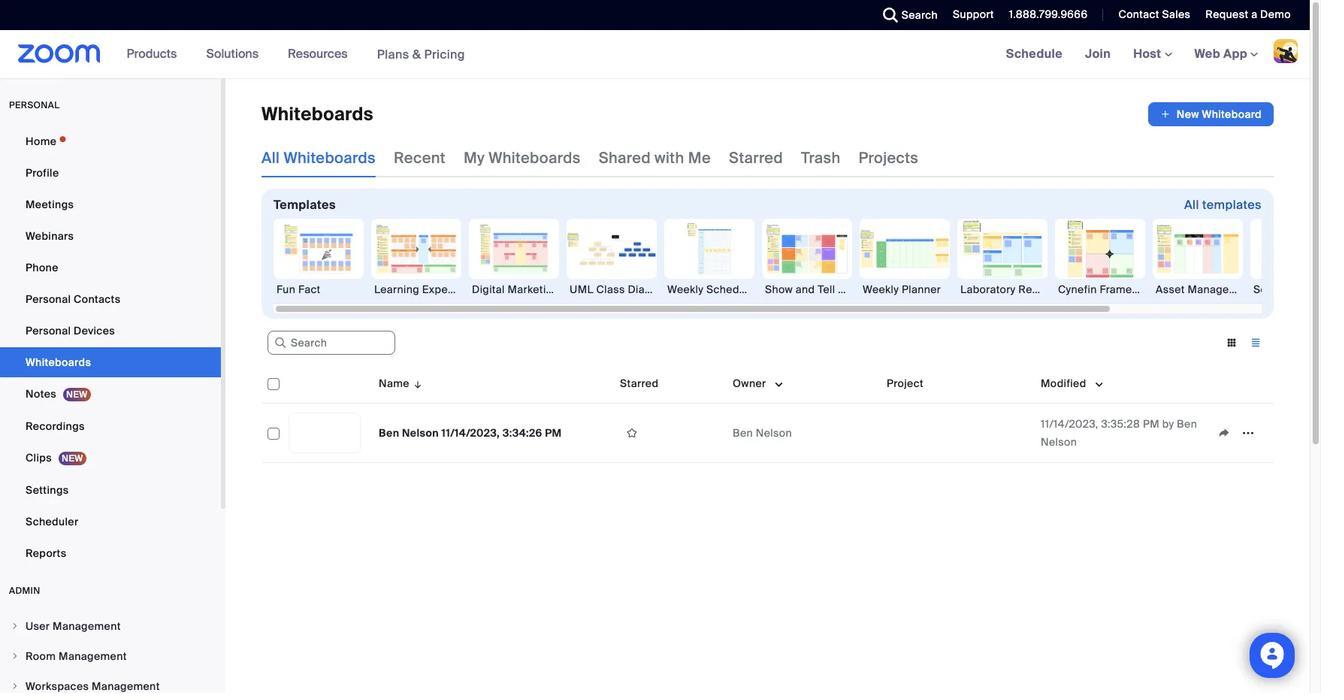 Task type: locate. For each thing, give the bounding box(es) containing it.
whiteboard
[[1202, 107, 1262, 121]]

1 weekly from the left
[[668, 283, 704, 296]]

all inside tab list
[[262, 148, 280, 168]]

cell
[[881, 404, 1035, 463]]

ben nelson
[[733, 426, 792, 440]]

cynefin
[[1058, 283, 1097, 296]]

fun fact element
[[274, 282, 364, 297]]

uml class diagram button
[[567, 219, 671, 297]]

weekly for weekly planner
[[863, 283, 899, 296]]

support
[[953, 8, 994, 21]]

0 horizontal spatial weekly
[[668, 283, 704, 296]]

2 right image from the top
[[11, 652, 20, 661]]

1 personal from the top
[[26, 292, 71, 306]]

phone link
[[0, 253, 221, 283]]

1 vertical spatial with
[[838, 283, 859, 296]]

web app
[[1195, 46, 1248, 62]]

join link
[[1074, 30, 1122, 78]]

scheduler link
[[0, 507, 221, 537]]

more options for ben nelson 11/14/2023, 3:34:26 pm image
[[1237, 426, 1261, 440]]

whiteboards
[[262, 102, 374, 126], [284, 148, 376, 168], [489, 148, 581, 168], [26, 356, 91, 369]]

cynefin framework
[[1058, 283, 1157, 296]]

1 vertical spatial right image
[[11, 652, 20, 661]]

management down user management menu item
[[59, 649, 127, 663]]

banner containing products
[[0, 30, 1310, 79]]

personal
[[26, 292, 71, 306], [26, 324, 71, 338]]

sentence ma
[[1254, 283, 1321, 296]]

with inside the "tabs of all whiteboard page" tab list
[[655, 148, 685, 168]]

personal inside 'link'
[[26, 292, 71, 306]]

asset management element
[[1153, 282, 1256, 297]]

1 horizontal spatial canvas
[[562, 283, 600, 296]]

right image inside user management menu item
[[11, 622, 20, 631]]

1 right image from the top
[[11, 622, 20, 631]]

whiteboards up all whiteboards
[[262, 102, 374, 126]]

0 vertical spatial with
[[655, 148, 685, 168]]

fun fact button
[[274, 219, 364, 297]]

ben right by
[[1177, 417, 1198, 431]]

name
[[379, 377, 410, 390]]

ben for ben nelson 11/14/2023, 3:34:26 pm
[[379, 426, 399, 440]]

2 weekly from the left
[[863, 283, 899, 296]]

0 vertical spatial starred
[[729, 148, 783, 168]]

3:34:26
[[503, 426, 542, 440]]

whiteboards inside whiteboards link
[[26, 356, 91, 369]]

2 vertical spatial management
[[59, 649, 127, 663]]

nelson down arrow down 'icon'
[[402, 426, 439, 440]]

all
[[262, 148, 280, 168], [1185, 197, 1200, 213]]

contacts
[[74, 292, 121, 306]]

a left demo
[[1252, 8, 1258, 21]]

weekly planner button
[[860, 219, 950, 297]]

pm right 3:34:26
[[545, 426, 562, 440]]

a left the twist
[[862, 283, 868, 296]]

uml class diagram
[[570, 283, 671, 296]]

1 vertical spatial a
[[862, 283, 868, 296]]

all up templates on the left top of page
[[262, 148, 280, 168]]

request a demo
[[1206, 8, 1291, 21]]

host
[[1134, 46, 1165, 62]]

1 horizontal spatial pm
[[1143, 417, 1160, 431]]

asset
[[1156, 283, 1185, 296]]

3:35:28
[[1102, 417, 1140, 431]]

whiteboards inside whiteboards application
[[262, 102, 374, 126]]

asset management button
[[1153, 219, 1256, 297]]

11/14/2023,
[[1041, 417, 1099, 431], [442, 426, 500, 440]]

with
[[655, 148, 685, 168], [838, 283, 859, 296]]

0 horizontal spatial starred
[[620, 377, 659, 390]]

ben for ben nelson
[[733, 426, 753, 440]]

1 horizontal spatial nelson
[[756, 426, 792, 440]]

recordings
[[26, 419, 85, 433]]

1 vertical spatial starred
[[620, 377, 659, 390]]

shared
[[599, 148, 651, 168]]

click to star the whiteboard ben nelson 11/14/2023, 3:34:26 pm image
[[620, 426, 644, 440]]

nelson
[[402, 426, 439, 440], [756, 426, 792, 440], [1041, 435, 1077, 449]]

1 horizontal spatial weekly
[[863, 283, 899, 296]]

1 horizontal spatial ben
[[733, 426, 753, 440]]

uml
[[570, 283, 594, 296]]

0 horizontal spatial 11/14/2023,
[[442, 426, 500, 440]]

request
[[1206, 8, 1249, 21]]

personal
[[9, 99, 60, 111]]

1 vertical spatial personal
[[26, 324, 71, 338]]

schedule down 1.888.799.9666
[[1006, 46, 1063, 62]]

2 personal from the top
[[26, 324, 71, 338]]

1 horizontal spatial all
[[1185, 197, 1200, 213]]

management up 'room management'
[[53, 619, 121, 633]]

sales
[[1163, 8, 1191, 21]]

menu item
[[0, 672, 221, 693]]

1 vertical spatial schedule
[[707, 283, 755, 296]]

planner
[[902, 283, 941, 296]]

whiteboards link
[[0, 347, 221, 377]]

pm
[[1143, 417, 1160, 431], [545, 426, 562, 440]]

management inside menu item
[[59, 649, 127, 663]]

with left me
[[655, 148, 685, 168]]

0 vertical spatial management
[[1188, 283, 1256, 296]]

personal for personal contacts
[[26, 292, 71, 306]]

home
[[26, 135, 57, 148]]

1 horizontal spatial schedule
[[1006, 46, 1063, 62]]

0 vertical spatial all
[[262, 148, 280, 168]]

1 horizontal spatial starred
[[729, 148, 783, 168]]

1 vertical spatial management
[[53, 619, 121, 633]]

schedule
[[1006, 46, 1063, 62], [707, 283, 755, 296]]

1 canvas from the left
[[483, 283, 521, 296]]

request a demo link
[[1195, 0, 1310, 30], [1206, 8, 1291, 21]]

web app button
[[1195, 46, 1258, 62]]

right image left room
[[11, 652, 20, 661]]

contact sales
[[1119, 8, 1191, 21]]

plans & pricing link
[[377, 46, 465, 62], [377, 46, 465, 62]]

weekly for weekly schedule
[[668, 283, 704, 296]]

digital
[[472, 283, 505, 296]]

0 horizontal spatial all
[[262, 148, 280, 168]]

0 horizontal spatial schedule
[[707, 283, 755, 296]]

nelson for ben nelson 11/14/2023, 3:34:26 pm
[[402, 426, 439, 440]]

all for all templates
[[1185, 197, 1200, 213]]

personal contacts link
[[0, 284, 221, 314]]

personal for personal devices
[[26, 324, 71, 338]]

management inside menu item
[[53, 619, 121, 633]]

laboratory
[[961, 283, 1016, 296]]

ben down name
[[379, 426, 399, 440]]

right image inside room management menu item
[[11, 652, 20, 661]]

0 horizontal spatial nelson
[[402, 426, 439, 440]]

all inside button
[[1185, 197, 1200, 213]]

show and tell with a twist
[[765, 283, 897, 296]]

0 vertical spatial personal
[[26, 292, 71, 306]]

room management menu item
[[0, 642, 221, 671]]

settings link
[[0, 475, 221, 505]]

1.888.799.9666 button
[[998, 0, 1092, 30], [1009, 8, 1088, 21]]

room management
[[26, 649, 127, 663]]

personal menu menu
[[0, 126, 221, 570]]

1 horizontal spatial with
[[838, 283, 859, 296]]

a
[[1252, 8, 1258, 21], [862, 283, 868, 296]]

1 vertical spatial all
[[1185, 197, 1200, 213]]

2 canvas from the left
[[562, 283, 600, 296]]

11/14/2023, inside 11/14/2023, 3:35:28 pm by ben nelson
[[1041, 417, 1099, 431]]

0 horizontal spatial ben
[[379, 426, 399, 440]]

0 horizontal spatial a
[[862, 283, 868, 296]]

profile picture image
[[1274, 39, 1298, 63]]

learning experience canvas
[[374, 283, 521, 296]]

0 horizontal spatial with
[[655, 148, 685, 168]]

right image for room management
[[11, 652, 20, 661]]

11/14/2023, down modified
[[1041, 417, 1099, 431]]

search
[[902, 8, 938, 22]]

whiteboards down personal devices
[[26, 356, 91, 369]]

application containing name
[[262, 364, 1285, 474]]

ben nelson 11/14/2023, 3:34:26 pm
[[379, 426, 562, 440]]

tell
[[818, 283, 835, 296]]

2 horizontal spatial ben
[[1177, 417, 1198, 431]]

banner
[[0, 30, 1310, 79]]

1.888.799.9666 button up join
[[998, 0, 1092, 30]]

0 vertical spatial right image
[[11, 622, 20, 631]]

personal down personal contacts
[[26, 324, 71, 338]]

1 horizontal spatial 11/14/2023,
[[1041, 417, 1099, 431]]

0 vertical spatial schedule
[[1006, 46, 1063, 62]]

starred down whiteboards application
[[729, 148, 783, 168]]

11/14/2023, left 3:34:26
[[442, 426, 500, 440]]

thumbnail of ben nelson 11/14/2023, 3:34:26 pm image
[[289, 413, 360, 453]]

learning experience canvas element
[[371, 282, 521, 297]]

pm left by
[[1143, 417, 1160, 431]]

list mode, selected image
[[1244, 336, 1268, 350]]

user
[[26, 619, 50, 633]]

nelson for ben nelson
[[756, 426, 792, 440]]

sentence
[[1254, 283, 1303, 296]]

starred up click to star the whiteboard ben nelson 11/14/2023, 3:34:26 pm image
[[620, 377, 659, 390]]

with right tell
[[838, 283, 859, 296]]

grid mode, not selected image
[[1220, 336, 1244, 350]]

nelson down owner
[[756, 426, 792, 440]]

weekly planner
[[863, 283, 941, 296]]

ben down owner
[[733, 426, 753, 440]]

management right the asset
[[1188, 283, 1256, 296]]

arrow down image
[[410, 374, 423, 392]]

2 horizontal spatial nelson
[[1041, 435, 1077, 449]]

right image
[[11, 622, 20, 631], [11, 652, 20, 661]]

management inside button
[[1188, 283, 1256, 296]]

personal devices link
[[0, 316, 221, 346]]

solutions button
[[206, 30, 265, 78]]

add image
[[1161, 107, 1171, 122]]

show and tell with a twist element
[[762, 282, 897, 297]]

all left 'templates'
[[1185, 197, 1200, 213]]

projects
[[859, 148, 919, 168]]

right image left user
[[11, 622, 20, 631]]

0 vertical spatial a
[[1252, 8, 1258, 21]]

a inside button
[[862, 283, 868, 296]]

0 horizontal spatial canvas
[[483, 283, 521, 296]]

canvas for digital marketing canvas
[[562, 283, 600, 296]]

application
[[262, 364, 1285, 474], [1213, 422, 1268, 444]]

schedule left show
[[707, 283, 755, 296]]

nelson down modified
[[1041, 435, 1077, 449]]

scheduler
[[26, 515, 78, 528]]

personal down phone
[[26, 292, 71, 306]]



Task type: describe. For each thing, give the bounding box(es) containing it.
product information navigation
[[115, 30, 477, 79]]

sentence maker element
[[1251, 282, 1321, 297]]

uml class diagram element
[[567, 282, 671, 297]]

whiteboards up templates on the left top of page
[[284, 148, 376, 168]]

all for all whiteboards
[[262, 148, 280, 168]]

reports
[[26, 546, 66, 560]]

pricing
[[424, 46, 465, 62]]

fact
[[298, 283, 321, 296]]

new whiteboard
[[1177, 107, 1262, 121]]

twist
[[871, 283, 897, 296]]

digital marketing canvas element
[[469, 282, 600, 297]]

new
[[1177, 107, 1200, 121]]

all whiteboards
[[262, 148, 376, 168]]

schedule inside schedule link
[[1006, 46, 1063, 62]]

user management
[[26, 619, 121, 633]]

meetings navigation
[[995, 30, 1310, 79]]

whiteboards right my in the left top of the page
[[489, 148, 581, 168]]

home link
[[0, 126, 221, 156]]

schedule inside weekly schedule element
[[707, 283, 755, 296]]

profile
[[26, 166, 59, 180]]

weekly planner element
[[860, 282, 950, 297]]

my whiteboards
[[464, 148, 581, 168]]

me
[[688, 148, 711, 168]]

by
[[1163, 417, 1174, 431]]

laboratory report element
[[958, 282, 1054, 297]]

webinars
[[26, 229, 74, 243]]

shared with me
[[599, 148, 711, 168]]

fun fact
[[277, 283, 321, 296]]

new whiteboard button
[[1149, 102, 1274, 126]]

ben inside 11/14/2023, 3:35:28 pm by ben nelson
[[1177, 417, 1198, 431]]

meetings link
[[0, 189, 221, 219]]

class
[[597, 283, 625, 296]]

reports link
[[0, 538, 221, 568]]

marketing
[[508, 283, 559, 296]]

notes link
[[0, 379, 221, 410]]

experience
[[422, 283, 480, 296]]

settings
[[26, 483, 69, 497]]

weekly schedule
[[668, 283, 755, 296]]

show
[[765, 283, 793, 296]]

clips link
[[0, 443, 221, 474]]

owner
[[733, 377, 766, 390]]

learning experience canvas button
[[371, 219, 521, 297]]

user management menu item
[[0, 612, 221, 640]]

0 horizontal spatial pm
[[545, 426, 562, 440]]

profile link
[[0, 158, 221, 188]]

recent
[[394, 148, 446, 168]]

right image
[[11, 682, 20, 691]]

show and tell with a twist button
[[762, 219, 897, 297]]

whiteboards application
[[262, 102, 1274, 126]]

1.888.799.9666 button up schedule link
[[1009, 8, 1088, 21]]

clips
[[26, 451, 52, 465]]

zoom logo image
[[18, 44, 100, 63]]

host button
[[1134, 46, 1172, 62]]

starred inside application
[[620, 377, 659, 390]]

pm inside 11/14/2023, 3:35:28 pm by ben nelson
[[1143, 417, 1160, 431]]

solutions
[[206, 46, 259, 62]]

laboratory report button
[[958, 219, 1054, 297]]

weekly schedule element
[[665, 282, 755, 297]]

share image
[[1213, 426, 1237, 440]]

canvas for learning experience canvas
[[483, 283, 521, 296]]

devices
[[74, 324, 115, 338]]

ma
[[1306, 283, 1321, 296]]

1 horizontal spatial a
[[1252, 8, 1258, 21]]

webinars link
[[0, 221, 221, 251]]

project
[[887, 377, 924, 390]]

phone
[[26, 261, 58, 274]]

notes
[[26, 387, 56, 401]]

modified
[[1041, 377, 1087, 390]]

products button
[[127, 30, 184, 78]]

app
[[1224, 46, 1248, 62]]

1.888.799.9666
[[1009, 8, 1088, 21]]

products
[[127, 46, 177, 62]]

weekly schedule button
[[665, 219, 755, 297]]

admin menu menu
[[0, 612, 221, 693]]

management for asset management
[[1188, 283, 1256, 296]]

starred inside the "tabs of all whiteboard page" tab list
[[729, 148, 783, 168]]

tabs of all whiteboard page tab list
[[262, 138, 919, 177]]

schedule link
[[995, 30, 1074, 78]]

personal contacts
[[26, 292, 121, 306]]

meetings
[[26, 198, 74, 211]]

trash
[[801, 148, 841, 168]]

nelson inside 11/14/2023, 3:35:28 pm by ben nelson
[[1041, 435, 1077, 449]]

join
[[1085, 46, 1111, 62]]

resources
[[288, 46, 348, 62]]

management for room management
[[59, 649, 127, 663]]

with inside button
[[838, 283, 859, 296]]

asset management
[[1156, 283, 1256, 296]]

diagram
[[628, 283, 671, 296]]

all templates
[[1185, 197, 1262, 213]]

11/14/2023, 3:35:28 pm by ben nelson
[[1041, 417, 1198, 449]]

all templates button
[[1185, 193, 1262, 217]]

Search text field
[[268, 331, 395, 355]]

sentence ma button
[[1251, 219, 1321, 297]]

report
[[1019, 283, 1054, 296]]

admin
[[9, 585, 40, 597]]

cynefin framework element
[[1055, 282, 1157, 297]]

demo
[[1261, 8, 1291, 21]]

contact
[[1119, 8, 1160, 21]]

room
[[26, 649, 56, 663]]

personal devices
[[26, 324, 115, 338]]

right image for user management
[[11, 622, 20, 631]]

web
[[1195, 46, 1221, 62]]

my
[[464, 148, 485, 168]]

search button
[[872, 0, 942, 30]]

framework
[[1100, 283, 1157, 296]]

plans
[[377, 46, 409, 62]]

digital marketing canvas
[[472, 283, 600, 296]]

templates
[[1203, 197, 1262, 213]]

management for user management
[[53, 619, 121, 633]]



Task type: vqa. For each thing, say whether or not it's contained in the screenshot.
footer
no



